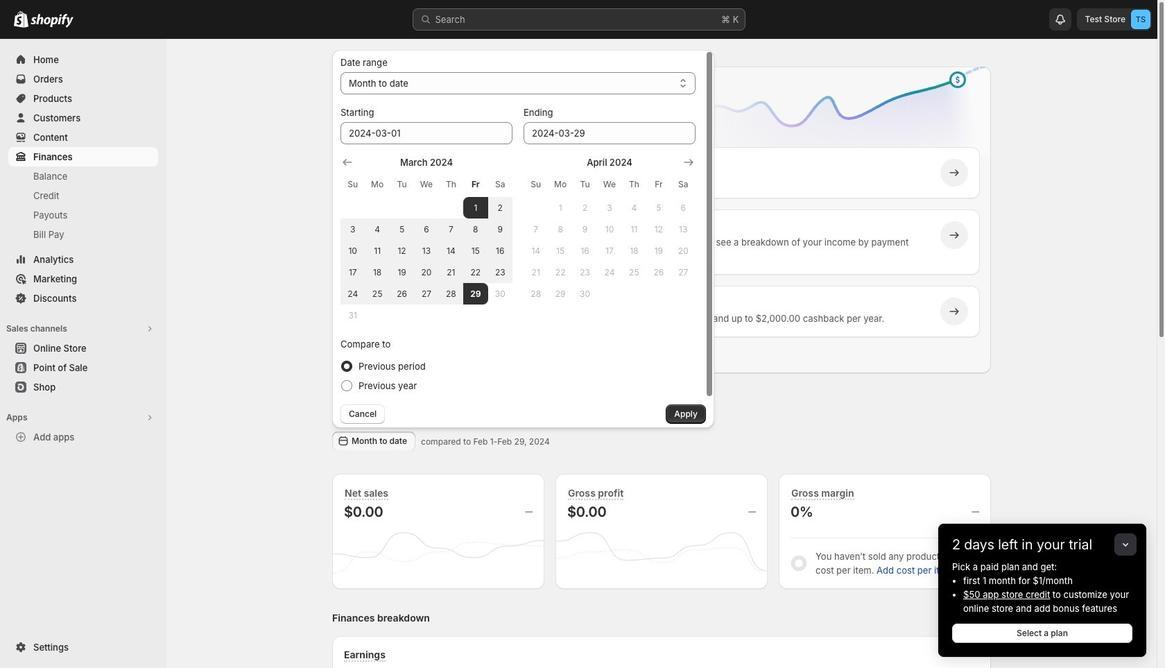 Task type: describe. For each thing, give the bounding box(es) containing it.
2 grid from the left
[[524, 155, 696, 305]]

line chart image
[[676, 64, 994, 178]]

saturday element for first sunday element from the right
[[671, 172, 696, 197]]

friday element for saturday element for first sunday element from the right
[[647, 172, 671, 197]]



Task type: vqa. For each thing, say whether or not it's contained in the screenshot.
'MY STORE' icon
no



Task type: locate. For each thing, give the bounding box(es) containing it.
test store image
[[1131, 10, 1151, 29]]

2 thursday element from the left
[[622, 172, 647, 197]]

1 horizontal spatial saturday element
[[671, 172, 696, 197]]

1 tuesday element from the left
[[390, 172, 414, 197]]

2 monday element from the left
[[548, 172, 573, 197]]

friday element for saturday element related to first sunday element
[[463, 172, 488, 197]]

0 horizontal spatial tuesday element
[[390, 172, 414, 197]]

1 grid from the left
[[341, 155, 513, 326]]

1 horizontal spatial tuesday element
[[573, 172, 597, 197]]

friday element
[[463, 172, 488, 197], [647, 172, 671, 197]]

1 horizontal spatial wednesday element
[[597, 172, 622, 197]]

0 horizontal spatial shopify image
[[14, 11, 28, 28]]

1 horizontal spatial monday element
[[548, 172, 573, 197]]

wednesday element for first sunday element's tuesday element
[[414, 172, 439, 197]]

2 saturday element from the left
[[671, 172, 696, 197]]

monday element for first sunday element from the right
[[548, 172, 573, 197]]

thursday element for saturday element related to first sunday element
[[439, 172, 463, 197]]

1 horizontal spatial friday element
[[647, 172, 671, 197]]

1 saturday element from the left
[[488, 172, 513, 197]]

1 thursday element from the left
[[439, 172, 463, 197]]

1 monday element from the left
[[365, 172, 390, 197]]

shopify image
[[14, 11, 28, 28], [31, 14, 74, 28]]

select a plan image
[[362, 166, 376, 180]]

wednesday element for tuesday element related to first sunday element from the right
[[597, 172, 622, 197]]

grid
[[341, 155, 513, 326], [524, 155, 696, 305]]

tuesday element
[[390, 172, 414, 197], [573, 172, 597, 197]]

1 horizontal spatial sunday element
[[524, 172, 548, 197]]

None text field
[[341, 122, 513, 144], [524, 122, 696, 144], [341, 122, 513, 144], [524, 122, 696, 144]]

2 tuesday element from the left
[[573, 172, 597, 197]]

1 horizontal spatial thursday element
[[622, 172, 647, 197]]

tuesday element for first sunday element
[[390, 172, 414, 197]]

1 wednesday element from the left
[[414, 172, 439, 197]]

monday element
[[365, 172, 390, 197], [548, 172, 573, 197]]

1 horizontal spatial grid
[[524, 155, 696, 305]]

1 horizontal spatial shopify image
[[31, 14, 74, 28]]

0 horizontal spatial thursday element
[[439, 172, 463, 197]]

0 horizontal spatial sunday element
[[341, 172, 365, 197]]

0 horizontal spatial saturday element
[[488, 172, 513, 197]]

2 wednesday element from the left
[[597, 172, 622, 197]]

set up shopify payments image
[[362, 228, 376, 242]]

2 friday element from the left
[[647, 172, 671, 197]]

0 horizontal spatial wednesday element
[[414, 172, 439, 197]]

saturday element for first sunday element
[[488, 172, 513, 197]]

thursday element
[[439, 172, 463, 197], [622, 172, 647, 197]]

1 sunday element from the left
[[341, 172, 365, 197]]

wednesday element
[[414, 172, 439, 197], [597, 172, 622, 197]]

saturday element
[[488, 172, 513, 197], [671, 172, 696, 197]]

1 friday element from the left
[[463, 172, 488, 197]]

0 horizontal spatial grid
[[341, 155, 513, 326]]

tuesday element for first sunday element from the right
[[573, 172, 597, 197]]

sunday element
[[341, 172, 365, 197], [524, 172, 548, 197]]

monday element for first sunday element
[[365, 172, 390, 197]]

thursday element for saturday element for first sunday element from the right
[[622, 172, 647, 197]]

0 horizontal spatial friday element
[[463, 172, 488, 197]]

0 horizontal spatial monday element
[[365, 172, 390, 197]]

2 sunday element from the left
[[524, 172, 548, 197]]



